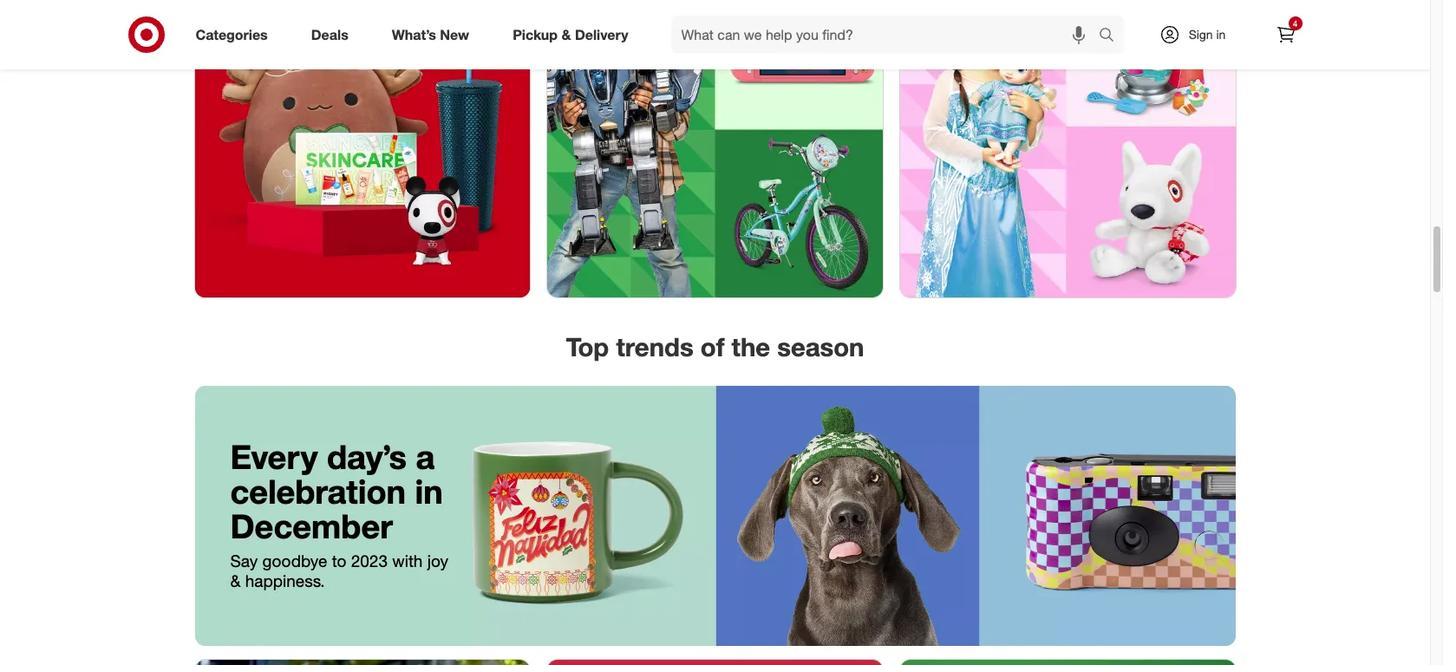 Task type: locate. For each thing, give the bounding box(es) containing it.
1 horizontal spatial in
[[1216, 27, 1226, 42]]

categories link
[[181, 16, 289, 54]]

1 vertical spatial in
[[415, 472, 443, 512]]

in up joy
[[415, 472, 443, 512]]

0 vertical spatial &
[[562, 26, 571, 43]]

&
[[562, 26, 571, 43], [230, 571, 241, 590]]

every day's a celebration in december say goodbye to 2023 with joy & happiness.
[[230, 437, 448, 590]]

pickup
[[513, 26, 558, 43]]

the
[[732, 331, 770, 363]]

4
[[1293, 18, 1298, 29]]

0 horizontal spatial in
[[415, 472, 443, 512]]

& inside "every day's a celebration in december say goodbye to 2023 with joy & happiness."
[[230, 571, 241, 590]]

what's
[[392, 26, 436, 43]]

season
[[777, 331, 864, 363]]

& right pickup
[[562, 26, 571, 43]]

top
[[566, 331, 609, 363]]

with
[[392, 551, 423, 571]]

every
[[230, 437, 318, 477]]

goodbye
[[262, 551, 327, 571]]

what's new
[[392, 26, 469, 43]]

deals
[[311, 26, 348, 43]]

1 vertical spatial &
[[230, 571, 241, 590]]

new
[[440, 26, 469, 43]]

0 vertical spatial in
[[1216, 27, 1226, 42]]

What can we help you find? suggestions appear below search field
[[671, 16, 1103, 54]]

top trends of the season
[[566, 331, 864, 363]]

sign in link
[[1144, 16, 1253, 54]]

search button
[[1091, 16, 1132, 57]]

december
[[230, 507, 393, 546]]

in right sign
[[1216, 27, 1226, 42]]

deals link
[[296, 16, 370, 54]]

say
[[230, 551, 258, 571]]

in
[[1216, 27, 1226, 42], [415, 472, 443, 512]]

& left happiness. at the bottom of page
[[230, 571, 241, 590]]

0 horizontal spatial &
[[230, 571, 241, 590]]



Task type: vqa. For each thing, say whether or not it's contained in the screenshot.
Sign
yes



Task type: describe. For each thing, give the bounding box(es) containing it.
what's new link
[[377, 16, 491, 54]]

in inside "every day's a celebration in december say goodbye to 2023 with joy & happiness."
[[415, 472, 443, 512]]

sign in
[[1189, 27, 1226, 42]]

of
[[701, 331, 725, 363]]

happiness.
[[245, 571, 325, 590]]

pickup & delivery
[[513, 26, 628, 43]]

to
[[332, 551, 346, 571]]

celebration
[[230, 472, 406, 512]]

pickup & delivery link
[[498, 16, 650, 54]]

trends
[[616, 331, 694, 363]]

search
[[1091, 27, 1132, 45]]

categories
[[196, 26, 268, 43]]

a
[[416, 437, 435, 477]]

1 horizontal spatial &
[[562, 26, 571, 43]]

delivery
[[575, 26, 628, 43]]

2023
[[351, 551, 388, 571]]

joy
[[427, 551, 448, 571]]

day's
[[327, 437, 407, 477]]

4 link
[[1267, 16, 1305, 54]]

sign
[[1189, 27, 1213, 42]]



